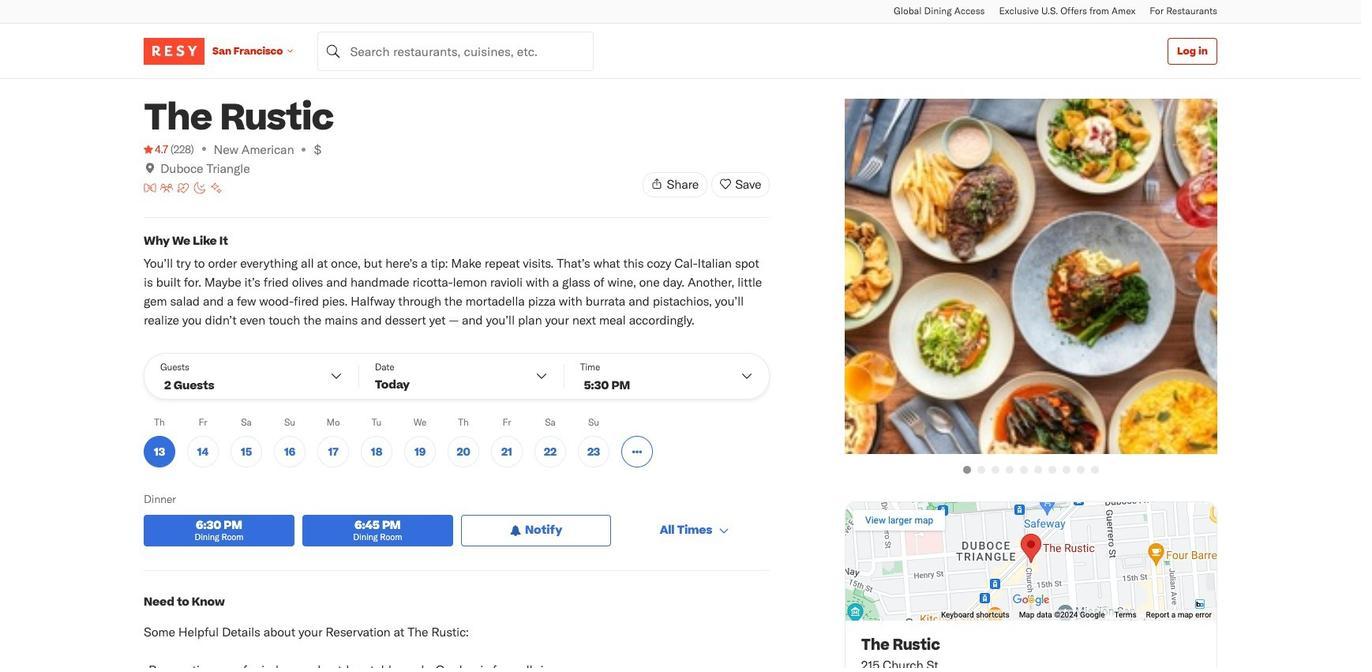 Task type: vqa. For each thing, say whether or not it's contained in the screenshot.
4.8 out of 5 stars image
no



Task type: describe. For each thing, give the bounding box(es) containing it.
4.7 out of 5 stars image
[[144, 141, 168, 157]]

Search restaurants, cuisines, etc. text field
[[318, 31, 594, 71]]



Task type: locate. For each thing, give the bounding box(es) containing it.
None field
[[318, 31, 594, 71]]



